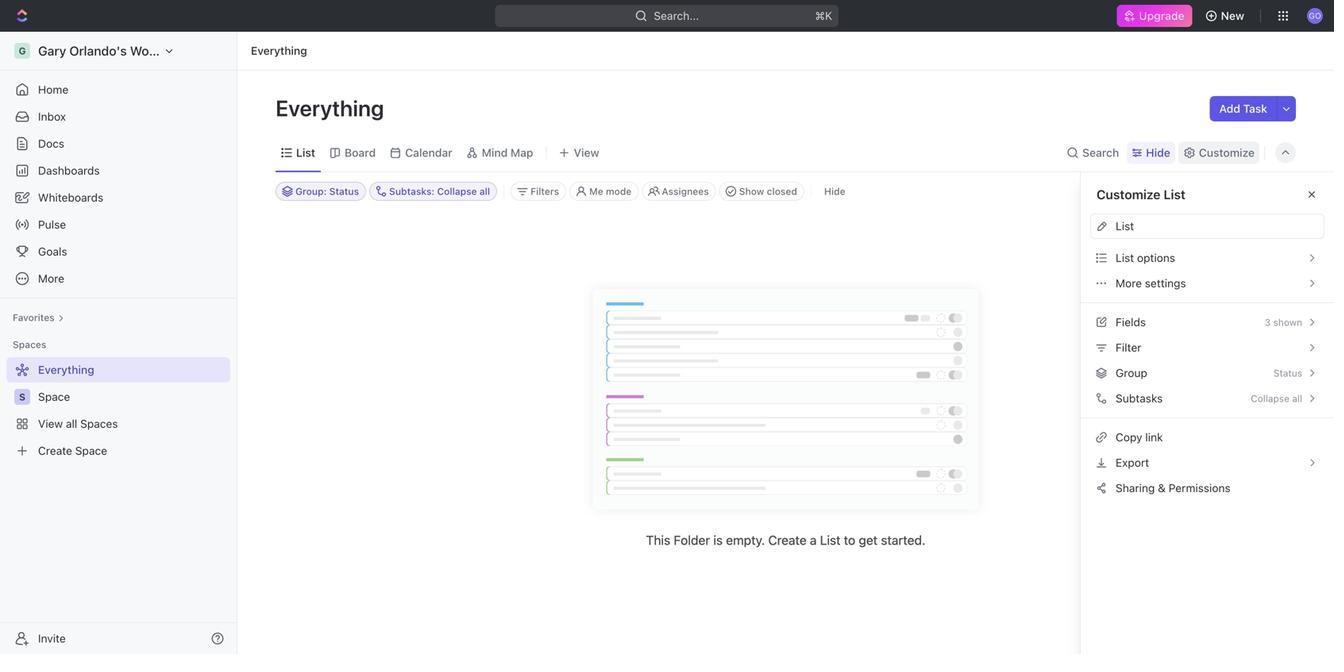 Task type: vqa. For each thing, say whether or not it's contained in the screenshot.
leftmost "Choose"
no



Task type: locate. For each thing, give the bounding box(es) containing it.
view inside "sidebar" navigation
[[38, 418, 63, 431]]

space
[[38, 391, 70, 404], [75, 445, 107, 458]]

create down view all spaces
[[38, 445, 72, 458]]

more inside dropdown button
[[38, 272, 64, 285]]

customize inside button
[[1200, 146, 1256, 159]]

collapse right subtasks:
[[437, 186, 477, 197]]

all up create space
[[66, 418, 77, 431]]

this folder is empty. create a list to get started.
[[646, 533, 926, 548]]

list left options
[[1116, 251, 1135, 265]]

0 horizontal spatial view
[[38, 418, 63, 431]]

spaces down favorites
[[13, 339, 46, 350]]

task
[[1244, 102, 1268, 115]]

home link
[[6, 77, 230, 103]]

everything
[[251, 44, 307, 57], [276, 95, 389, 121], [38, 364, 94, 377]]

0 horizontal spatial customize
[[1097, 187, 1161, 202]]

filter
[[1116, 341, 1142, 354]]

copy link button
[[1091, 425, 1325, 451]]

calendar link
[[402, 142, 453, 164]]

more down 'goals'
[[38, 272, 64, 285]]

&
[[1159, 482, 1166, 495]]

0 horizontal spatial space
[[38, 391, 70, 404]]

0 vertical spatial create
[[38, 445, 72, 458]]

sharing & permissions
[[1116, 482, 1231, 495]]

tree
[[6, 358, 230, 464]]

all
[[480, 186, 490, 197], [1293, 393, 1303, 404], [66, 418, 77, 431]]

copy
[[1116, 431, 1143, 444]]

view up me
[[574, 146, 600, 159]]

customize button
[[1179, 142, 1260, 164]]

all inside "tree"
[[66, 418, 77, 431]]

0 horizontal spatial all
[[66, 418, 77, 431]]

spaces
[[13, 339, 46, 350], [80, 418, 118, 431]]

everything link
[[247, 41, 311, 60], [6, 358, 227, 383]]

list down customize list
[[1116, 220, 1135, 233]]

all down the "shown" in the right of the page
[[1293, 393, 1303, 404]]

status up collapse all
[[1274, 368, 1303, 379]]

create space
[[38, 445, 107, 458]]

go button
[[1303, 3, 1329, 29]]

1 horizontal spatial customize
[[1200, 146, 1256, 159]]

workspace
[[130, 43, 196, 58]]

whiteboards
[[38, 191, 103, 204]]

create left a
[[769, 533, 807, 548]]

2 vertical spatial everything
[[38, 364, 94, 377]]

list options
[[1116, 251, 1176, 265]]

1 horizontal spatial create
[[769, 533, 807, 548]]

more for more
[[38, 272, 64, 285]]

0 vertical spatial hide
[[1147, 146, 1171, 159]]

2 horizontal spatial all
[[1293, 393, 1303, 404]]

Search tasks... text field
[[1137, 180, 1296, 203]]

1 horizontal spatial spaces
[[80, 418, 118, 431]]

1 vertical spatial hide
[[825, 186, 846, 197]]

space link
[[38, 385, 227, 410]]

1 vertical spatial view
[[38, 418, 63, 431]]

home
[[38, 83, 69, 96]]

settings
[[1146, 277, 1187, 290]]

1 vertical spatial spaces
[[80, 418, 118, 431]]

2 vertical spatial all
[[66, 418, 77, 431]]

is
[[714, 533, 723, 548]]

goals link
[[6, 239, 230, 265]]

sharing
[[1116, 482, 1156, 495]]

1 vertical spatial customize
[[1097, 187, 1161, 202]]

export button
[[1091, 451, 1325, 476]]

status
[[329, 186, 359, 197], [1274, 368, 1303, 379]]

add task button
[[1211, 96, 1278, 122]]

everything link inside "sidebar" navigation
[[6, 358, 227, 383]]

options
[[1138, 251, 1176, 265]]

0 vertical spatial customize
[[1200, 146, 1256, 159]]

more settings button
[[1091, 271, 1325, 296]]

g
[[19, 45, 26, 56]]

view up create space
[[38, 418, 63, 431]]

everything for the right the everything "link"
[[251, 44, 307, 57]]

more inside button
[[1116, 277, 1143, 290]]

1 vertical spatial everything link
[[6, 358, 227, 383]]

more down list options
[[1116, 277, 1143, 290]]

collapse
[[437, 186, 477, 197], [1252, 393, 1290, 404]]

customize up search tasks... 'text box' on the top right of page
[[1200, 146, 1256, 159]]

mind
[[482, 146, 508, 159]]

more
[[38, 272, 64, 285], [1116, 277, 1143, 290]]

mode
[[606, 186, 632, 197]]

list
[[296, 146, 315, 159], [1164, 187, 1186, 202], [1116, 220, 1135, 233], [1116, 251, 1135, 265], [821, 533, 841, 548]]

collapse up copy link button
[[1252, 393, 1290, 404]]

0 horizontal spatial hide
[[825, 186, 846, 197]]

view inside button
[[574, 146, 600, 159]]

space right the space, , 'element'
[[38, 391, 70, 404]]

customize
[[1200, 146, 1256, 159], [1097, 187, 1161, 202]]

hide right the closed
[[825, 186, 846, 197]]

space, , element
[[14, 389, 30, 405]]

hide button
[[1128, 142, 1176, 164]]

all for collapse all
[[1293, 393, 1303, 404]]

0 vertical spatial collapse
[[437, 186, 477, 197]]

0 horizontal spatial collapse
[[437, 186, 477, 197]]

pulse
[[38, 218, 66, 231]]

0 vertical spatial space
[[38, 391, 70, 404]]

0 vertical spatial view
[[574, 146, 600, 159]]

docs
[[38, 137, 64, 150]]

1 vertical spatial everything
[[276, 95, 389, 121]]

search
[[1083, 146, 1120, 159]]

assignees button
[[642, 182, 717, 201]]

tree containing everything
[[6, 358, 230, 464]]

create
[[38, 445, 72, 458], [769, 533, 807, 548]]

1 horizontal spatial view
[[574, 146, 600, 159]]

create space link
[[6, 439, 227, 464]]

space down view all spaces
[[75, 445, 107, 458]]

1 vertical spatial create
[[769, 533, 807, 548]]

whiteboards link
[[6, 185, 230, 211]]

dashboards link
[[6, 158, 230, 184]]

everything inside "tree"
[[38, 364, 94, 377]]

view for view
[[574, 146, 600, 159]]

spaces up create space link
[[80, 418, 118, 431]]

0 vertical spatial everything
[[251, 44, 307, 57]]

map
[[511, 146, 534, 159]]

1 horizontal spatial hide
[[1147, 146, 1171, 159]]

hide up customize list
[[1147, 146, 1171, 159]]

customize list
[[1097, 187, 1186, 202]]

1 vertical spatial all
[[1293, 393, 1303, 404]]

0 vertical spatial everything link
[[247, 41, 311, 60]]

0 vertical spatial status
[[329, 186, 359, 197]]

1 horizontal spatial space
[[75, 445, 107, 458]]

filters
[[531, 186, 559, 197]]

1 horizontal spatial more
[[1116, 277, 1143, 290]]

mind map
[[482, 146, 534, 159]]

view for view all spaces
[[38, 418, 63, 431]]

all down mind
[[480, 186, 490, 197]]

hide inside dropdown button
[[1147, 146, 1171, 159]]

gary orlando's workspace
[[38, 43, 196, 58]]

all for view all spaces
[[66, 418, 77, 431]]

0 horizontal spatial everything link
[[6, 358, 227, 383]]

1 vertical spatial space
[[75, 445, 107, 458]]

1 vertical spatial collapse
[[1252, 393, 1290, 404]]

status right group:
[[329, 186, 359, 197]]

1 horizontal spatial collapse
[[1252, 393, 1290, 404]]

get
[[859, 533, 878, 548]]

1 horizontal spatial status
[[1274, 368, 1303, 379]]

1 horizontal spatial everything link
[[247, 41, 311, 60]]

1 vertical spatial status
[[1274, 368, 1303, 379]]

started.
[[882, 533, 926, 548]]

0 horizontal spatial more
[[38, 272, 64, 285]]

0 horizontal spatial create
[[38, 445, 72, 458]]

docs link
[[6, 131, 230, 157]]

inbox link
[[6, 104, 230, 130]]

a
[[810, 533, 817, 548]]

customize down hide dropdown button
[[1097, 187, 1161, 202]]

1 horizontal spatial all
[[480, 186, 490, 197]]

board link
[[342, 142, 376, 164]]

0 horizontal spatial spaces
[[13, 339, 46, 350]]

hide inside button
[[825, 186, 846, 197]]



Task type: describe. For each thing, give the bounding box(es) containing it.
customize for customize list
[[1097, 187, 1161, 202]]

permissions
[[1169, 482, 1231, 495]]

⌘k
[[816, 9, 833, 22]]

shown
[[1274, 317, 1303, 328]]

invite
[[38, 633, 66, 646]]

gary
[[38, 43, 66, 58]]

inbox
[[38, 110, 66, 123]]

view all spaces link
[[6, 412, 227, 437]]

tree inside "sidebar" navigation
[[6, 358, 230, 464]]

add
[[1220, 102, 1241, 115]]

list up group:
[[296, 146, 315, 159]]

subtasks
[[1116, 392, 1164, 405]]

show closed button
[[720, 182, 805, 201]]

s
[[19, 392, 25, 403]]

board
[[345, 146, 376, 159]]

list link
[[293, 142, 315, 164]]

everything for the everything "link" within the "sidebar" navigation
[[38, 364, 94, 377]]

favorites button
[[6, 308, 71, 327]]

show
[[740, 186, 765, 197]]

new button
[[1200, 3, 1255, 29]]

to
[[844, 533, 856, 548]]

customize for customize
[[1200, 146, 1256, 159]]

dashboards
[[38, 164, 100, 177]]

me mode button
[[570, 182, 639, 201]]

0 vertical spatial all
[[480, 186, 490, 197]]

group: status
[[296, 186, 359, 197]]

pulse link
[[6, 212, 230, 238]]

list down hide dropdown button
[[1164, 187, 1186, 202]]

subtasks:
[[389, 186, 435, 197]]

spaces inside "tree"
[[80, 418, 118, 431]]

filters button
[[511, 182, 567, 201]]

link
[[1146, 431, 1164, 444]]

export button
[[1091, 451, 1325, 476]]

me mode
[[590, 186, 632, 197]]

add task
[[1220, 102, 1268, 115]]

fields
[[1116, 316, 1147, 329]]

filter button
[[1082, 335, 1335, 361]]

subtasks: collapse all
[[389, 186, 490, 197]]

goals
[[38, 245, 67, 258]]

more for more settings
[[1116, 277, 1143, 290]]

gary orlando's workspace, , element
[[14, 43, 30, 59]]

favorites
[[13, 312, 55, 323]]

more button
[[6, 266, 230, 292]]

group
[[1116, 367, 1148, 380]]

view all spaces
[[38, 418, 118, 431]]

mind map link
[[479, 142, 534, 164]]

new
[[1222, 9, 1245, 22]]

upgrade
[[1140, 9, 1185, 22]]

copy link
[[1116, 431, 1164, 444]]

orlando's
[[69, 43, 127, 58]]

create inside create space link
[[38, 445, 72, 458]]

more settings
[[1116, 277, 1187, 290]]

this
[[646, 533, 671, 548]]

list right a
[[821, 533, 841, 548]]

empty.
[[727, 533, 765, 548]]

view button
[[554, 142, 605, 164]]

list options button
[[1091, 246, 1325, 271]]

sharing & permissions button
[[1091, 476, 1325, 501]]

list inside button
[[1116, 251, 1135, 265]]

0 vertical spatial spaces
[[13, 339, 46, 350]]

0 horizontal spatial status
[[329, 186, 359, 197]]

filter button
[[1091, 335, 1325, 361]]

3 shown
[[1266, 317, 1303, 328]]

assignees
[[662, 186, 709, 197]]

upgrade link
[[1118, 5, 1193, 27]]

3
[[1266, 317, 1272, 328]]

group:
[[296, 186, 327, 197]]

hide button
[[818, 182, 852, 201]]

closed
[[767, 186, 798, 197]]

space inside space link
[[38, 391, 70, 404]]

calendar
[[405, 146, 453, 159]]

export
[[1116, 457, 1150, 470]]

view button
[[554, 134, 605, 172]]

go
[[1310, 11, 1322, 20]]

me
[[590, 186, 604, 197]]

sidebar navigation
[[0, 32, 241, 655]]

folder
[[674, 533, 711, 548]]

search...
[[654, 9, 700, 22]]

show closed
[[740, 186, 798, 197]]

space inside create space link
[[75, 445, 107, 458]]

search button
[[1062, 142, 1125, 164]]



